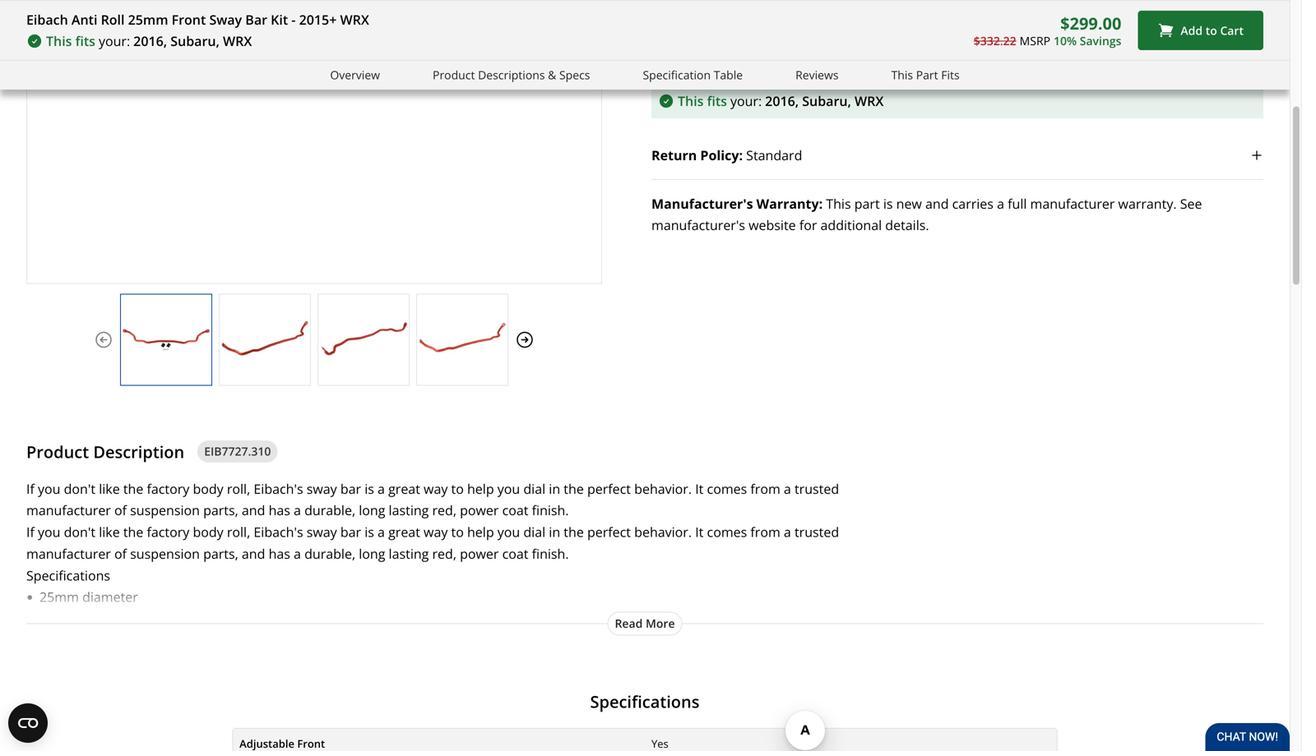 Task type: describe. For each thing, give the bounding box(es) containing it.
part
[[916, 67, 938, 83]]

high
[[153, 610, 179, 628]]

adjustable
[[239, 737, 294, 752]]

1 long from the top
[[359, 502, 385, 520]]

2 red, from the top
[[432, 545, 456, 563]]

0 horizontal spatial front
[[172, 11, 206, 28]]

1 parts, from the top
[[203, 502, 238, 520]]

eibach link
[[814, 50, 849, 68]]

1 way from the top
[[424, 480, 448, 498]]

product descriptions & specs link
[[433, 66, 590, 85]]

1 horizontal spatial fits
[[707, 92, 727, 110]]

rated excellent & trusted
[[989, 4, 1126, 19]]

product descriptions & specs
[[433, 67, 590, 83]]

roll
[[101, 11, 125, 28]]

from inside 25mm diameter cold formed from high strength aircraft grade steel
[[119, 610, 149, 628]]

2 perfect from the top
[[587, 524, 631, 541]]

2 way from the top
[[424, 524, 448, 541]]

strength
[[183, 610, 234, 628]]

specifications inside 'if you don't like the factory body roll, eibach's sway bar is a great way to help you dial in the perfect behavior.  it comes from a trusted manufacturer of suspension parts, and has a durable, long lasting red, power coat finish. if you don't like the factory body roll, eibach's sway bar is a great way to help you dial in the perfect behavior.  it comes from a trusted manufacturer of suspension parts, and has a durable, long lasting red, power coat finish. specifications'
[[26, 567, 110, 585]]

1 lasting from the top
[[389, 502, 429, 520]]

overview
[[330, 67, 380, 83]]

1 has from the top
[[269, 502, 290, 520]]

1 help from the top
[[467, 480, 494, 498]]

msrp
[[1020, 33, 1050, 48]]

fits
[[941, 67, 960, 83]]

cart
[[1220, 22, 1244, 38]]

2 vertical spatial wrx
[[855, 92, 884, 110]]

return
[[651, 146, 697, 164]]

1 durable, from the top
[[304, 502, 355, 520]]

2 eibach's from the top
[[254, 524, 303, 541]]

excellent
[[1023, 4, 1071, 19]]

more
[[646, 616, 675, 632]]

1 sway from the top
[[307, 480, 337, 498]]

25mm diameter cold formed from high strength aircraft grade steel
[[39, 589, 353, 628]]

0 vertical spatial wrx
[[340, 11, 369, 28]]

0 vertical spatial from
[[750, 480, 780, 498]]

trusted
[[1085, 4, 1126, 19]]

eib7727.310
[[204, 444, 271, 459]]

1 in from the top
[[549, 480, 560, 498]]

1 suspension from the top
[[130, 502, 200, 520]]

dealer
[[765, 52, 798, 66]]

1 body from the top
[[193, 480, 223, 498]]

authorized dealer of eibach
[[707, 52, 849, 67]]

free shipping! on orders over $199
[[679, 4, 861, 19]]

$199
[[837, 4, 861, 19]]

shipping!
[[706, 4, 755, 19]]

2 help from the top
[[467, 524, 494, 541]]

2 dial from the top
[[523, 524, 545, 541]]

warranty.
[[1118, 195, 1177, 212]]

1 trusted from the top
[[795, 480, 839, 498]]

1 vertical spatial and
[[242, 502, 265, 520]]

policy:
[[700, 146, 743, 164]]

10%
[[1054, 33, 1077, 48]]

additional
[[820, 216, 882, 234]]

2 power from the top
[[460, 545, 499, 563]]

add
[[1181, 22, 1203, 38]]

to inside "button"
[[1206, 22, 1217, 38]]

product for product descriptions & specs
[[433, 67, 475, 83]]

add to cart button
[[1138, 11, 1263, 50]]

grade
[[285, 610, 321, 628]]

standard
[[746, 146, 802, 164]]

table
[[714, 67, 743, 83]]

& for excellent
[[1074, 4, 1082, 19]]

1 perfect from the top
[[587, 480, 631, 498]]

manufacturer's
[[651, 195, 753, 212]]

this down the anti
[[46, 32, 72, 50]]

1 finish. from the top
[[532, 502, 569, 520]]

2 finish. from the top
[[532, 545, 569, 563]]

1 bar from the top
[[340, 480, 361, 498]]

1 horizontal spatial this fits your: 2016, subaru, wrx
[[678, 92, 884, 110]]

go to right image image
[[515, 330, 535, 350]]

0 vertical spatial 2016,
[[133, 32, 167, 50]]

1 horizontal spatial 2016,
[[765, 92, 799, 110]]

this down 'specification table' link
[[678, 92, 704, 110]]

adjustable front
[[239, 737, 325, 752]]

website
[[749, 216, 796, 234]]

2 suspension from the top
[[130, 545, 200, 563]]

0 vertical spatial fits
[[75, 32, 95, 50]]

2 if from the top
[[26, 524, 34, 541]]

2 long from the top
[[359, 545, 385, 563]]

1 vertical spatial your:
[[730, 92, 762, 110]]

$332.22
[[974, 33, 1016, 48]]

for
[[799, 216, 817, 234]]

1 behavior. from the top
[[634, 480, 692, 498]]

savings
[[1080, 33, 1121, 48]]

orders
[[775, 4, 809, 19]]

return policy: standard
[[651, 146, 802, 164]]

2015+
[[299, 11, 337, 28]]

0 horizontal spatial this fits your: 2016, subaru, wrx
[[46, 32, 252, 50]]

bar
[[245, 11, 267, 28]]

1 roll, from the top
[[227, 480, 250, 498]]

if you don't like the factory body roll, eibach's sway bar is a great way to help you dial in the perfect behavior.  it comes from a trusted manufacturer of suspension parts, and has a durable, long lasting red, power coat finish. if you don't like the factory body roll, eibach's sway bar is a great way to help you dial in the perfect behavior.  it comes from a trusted manufacturer of suspension parts, and has a durable, long lasting red, power coat finish. specifications
[[26, 480, 839, 585]]

free
[[679, 4, 703, 19]]

specification table
[[643, 67, 743, 83]]

yes
[[651, 737, 669, 752]]

details.
[[885, 216, 929, 234]]

1 vertical spatial from
[[750, 524, 780, 541]]

see
[[1180, 195, 1202, 212]]

this part fits
[[891, 67, 960, 83]]

2 bar from the top
[[340, 524, 361, 541]]

this inside this part is new and carries a full manufacturer warranty. see manufacturer's website for additional details.
[[826, 195, 851, 212]]

manufacturer inside this part is new and carries a full manufacturer warranty. see manufacturer's website for additional details.
[[1030, 195, 1115, 212]]

is inside this part is new and carries a full manufacturer warranty. see manufacturer's website for additional details.
[[883, 195, 893, 212]]

diameter
[[82, 589, 138, 606]]

$299.00 $332.22 msrp 10% savings
[[974, 12, 1121, 48]]

2 factory from the top
[[147, 524, 189, 541]]

1 vertical spatial to
[[451, 480, 464, 498]]

2 vertical spatial and
[[242, 545, 265, 563]]

2 don't from the top
[[64, 524, 95, 541]]

part
[[854, 195, 880, 212]]

read more
[[615, 616, 675, 632]]

kit
[[271, 11, 288, 28]]

product for product description
[[26, 441, 89, 463]]

2 vertical spatial manufacturer
[[26, 545, 111, 563]]

2 vertical spatial is
[[365, 524, 374, 541]]

1 don't from the top
[[64, 480, 95, 498]]

1 factory from the top
[[147, 480, 189, 498]]

1 vertical spatial is
[[365, 480, 374, 498]]

& for descriptions
[[548, 67, 556, 83]]

specification
[[643, 67, 711, 83]]

carries
[[952, 195, 994, 212]]

2 vertical spatial to
[[451, 524, 464, 541]]

this part fits link
[[891, 66, 960, 85]]

on
[[757, 4, 772, 19]]



Task type: locate. For each thing, give the bounding box(es) containing it.
1 vertical spatial in
[[549, 524, 560, 541]]

this fits your: 2016, subaru, wrx down roll
[[46, 32, 252, 50]]

manufacturer
[[1030, 195, 1115, 212], [26, 502, 111, 520], [26, 545, 111, 563]]

1 vertical spatial lasting
[[389, 545, 429, 563]]

power
[[460, 502, 499, 520], [460, 545, 499, 563]]

new
[[896, 195, 922, 212]]

0 vertical spatial in
[[549, 480, 560, 498]]

formed
[[70, 610, 116, 628]]

manufacturer down product description
[[26, 502, 111, 520]]

you
[[38, 480, 60, 498], [497, 480, 520, 498], [38, 524, 60, 541], [497, 524, 520, 541]]

1 vertical spatial long
[[359, 545, 385, 563]]

red,
[[432, 502, 456, 520], [432, 545, 456, 563]]

1 red, from the top
[[432, 502, 456, 520]]

2 vertical spatial of
[[114, 545, 127, 563]]

2 it from the top
[[695, 524, 704, 541]]

fits down table
[[707, 92, 727, 110]]

0 vertical spatial your:
[[99, 32, 130, 50]]

eibach inside authorized dealer of eibach
[[814, 52, 849, 67]]

is
[[883, 195, 893, 212], [365, 480, 374, 498], [365, 524, 374, 541]]

1 vertical spatial suspension
[[130, 545, 200, 563]]

1 vertical spatial fits
[[707, 92, 727, 110]]

1 vertical spatial sway
[[307, 524, 337, 541]]

1 horizontal spatial specifications
[[590, 691, 700, 713]]

add to cart
[[1181, 22, 1244, 38]]

0 vertical spatial eibach
[[26, 11, 68, 28]]

like
[[99, 480, 120, 498], [99, 524, 120, 541]]

0 vertical spatial 25mm
[[128, 11, 168, 28]]

don't down product description
[[64, 480, 95, 498]]

1 vertical spatial help
[[467, 524, 494, 541]]

1 vertical spatial eibach
[[814, 52, 849, 67]]

1 vertical spatial manufacturer
[[26, 502, 111, 520]]

0 vertical spatial body
[[193, 480, 223, 498]]

0 vertical spatial is
[[883, 195, 893, 212]]

2016,
[[133, 32, 167, 50], [765, 92, 799, 110]]

eibach up reviews
[[814, 52, 849, 67]]

product left description
[[26, 441, 89, 463]]

0 vertical spatial like
[[99, 480, 120, 498]]

1 vertical spatial dial
[[523, 524, 545, 541]]

and down the eib7727.310
[[242, 502, 265, 520]]

help
[[467, 480, 494, 498], [467, 524, 494, 541]]

roll,
[[227, 480, 250, 498], [227, 524, 250, 541]]

factory up 25mm diameter cold formed from high strength aircraft grade steel
[[147, 524, 189, 541]]

0 vertical spatial long
[[359, 502, 385, 520]]

25mm right roll
[[128, 11, 168, 28]]

rated
[[989, 4, 1020, 19]]

1 vertical spatial like
[[99, 524, 120, 541]]

1 vertical spatial coat
[[502, 545, 528, 563]]

2 comes from the top
[[707, 524, 747, 541]]

your: down roll
[[99, 32, 130, 50]]

1 vertical spatial it
[[695, 524, 704, 541]]

1 vertical spatial wrx
[[223, 32, 252, 50]]

bar
[[340, 480, 361, 498], [340, 524, 361, 541]]

1 vertical spatial finish.
[[532, 545, 569, 563]]

&
[[1074, 4, 1082, 19], [548, 67, 556, 83]]

1 vertical spatial body
[[193, 524, 223, 541]]

1 vertical spatial behavior.
[[634, 524, 692, 541]]

parts, down the eib7727.310
[[203, 502, 238, 520]]

25mm up cold
[[39, 589, 79, 606]]

this left part
[[891, 67, 913, 83]]

durable,
[[304, 502, 355, 520], [304, 545, 355, 563]]

1 vertical spatial red,
[[432, 545, 456, 563]]

1 vertical spatial has
[[269, 545, 290, 563]]

descriptions
[[478, 67, 545, 83]]

1 vertical spatial durable,
[[304, 545, 355, 563]]

of inside authorized dealer of eibach
[[800, 52, 810, 66]]

a
[[997, 195, 1004, 212], [378, 480, 385, 498], [784, 480, 791, 498], [294, 502, 301, 520], [378, 524, 385, 541], [784, 524, 791, 541], [294, 545, 301, 563]]

& left 'specs'
[[548, 67, 556, 83]]

0 vertical spatial suspension
[[130, 502, 200, 520]]

eibach image
[[651, 47, 697, 71]]

has up aircraft
[[269, 545, 290, 563]]

0 vertical spatial subaru,
[[170, 32, 220, 50]]

coat
[[502, 502, 528, 520], [502, 545, 528, 563]]

0 vertical spatial help
[[467, 480, 494, 498]]

fits
[[75, 32, 95, 50], [707, 92, 727, 110]]

overview link
[[330, 66, 380, 85]]

& left the trusted
[[1074, 4, 1082, 19]]

1 vertical spatial power
[[460, 545, 499, 563]]

don't
[[64, 480, 95, 498], [64, 524, 95, 541]]

reviews link
[[795, 66, 839, 85]]

1 vertical spatial perfect
[[587, 524, 631, 541]]

2 in from the top
[[549, 524, 560, 541]]

this up additional
[[826, 195, 851, 212]]

steel
[[324, 610, 353, 628]]

1 coat from the top
[[502, 502, 528, 520]]

reviews
[[795, 67, 839, 83]]

1 vertical spatial specifications
[[590, 691, 700, 713]]

1 vertical spatial of
[[114, 502, 127, 520]]

eibach left the anti
[[26, 11, 68, 28]]

1 vertical spatial way
[[424, 524, 448, 541]]

1 dial from the top
[[523, 480, 545, 498]]

this fits your: 2016, subaru, wrx
[[46, 32, 252, 50], [678, 92, 884, 110]]

0 vertical spatial of
[[800, 52, 810, 66]]

sway
[[209, 11, 242, 28]]

2 lasting from the top
[[389, 545, 429, 563]]

25mm inside 25mm diameter cold formed from high strength aircraft grade steel
[[39, 589, 79, 606]]

1 vertical spatial 25mm
[[39, 589, 79, 606]]

has down the eib7727.310
[[269, 502, 290, 520]]

full
[[1008, 195, 1027, 212]]

great
[[388, 480, 420, 498], [388, 524, 420, 541]]

front right adjustable
[[297, 737, 325, 752]]

0 vertical spatial great
[[388, 480, 420, 498]]

0 vertical spatial finish.
[[532, 502, 569, 520]]

open widget image
[[8, 704, 48, 744]]

lasting
[[389, 502, 429, 520], [389, 545, 429, 563]]

front left sway
[[172, 11, 206, 28]]

finish.
[[532, 502, 569, 520], [532, 545, 569, 563]]

1 horizontal spatial subaru,
[[802, 92, 851, 110]]

manufacturer's
[[651, 216, 745, 234]]

0 vertical spatial durable,
[[304, 502, 355, 520]]

1 vertical spatial subaru,
[[802, 92, 851, 110]]

$299.00
[[1060, 12, 1121, 34]]

eibach anti roll 25mm front sway bar kit - 2015+ wrx
[[26, 11, 369, 28]]

of up reviews
[[800, 52, 810, 66]]

manufacturer's warranty:
[[651, 195, 823, 212]]

comes
[[707, 480, 747, 498], [707, 524, 747, 541]]

dial
[[523, 480, 545, 498], [523, 524, 545, 541]]

0 vertical spatial lasting
[[389, 502, 429, 520]]

product left descriptions at the left top of page
[[433, 67, 475, 83]]

1 vertical spatial bar
[[340, 524, 361, 541]]

1 if from the top
[[26, 480, 34, 498]]

product description
[[26, 441, 184, 463]]

this part is new and carries a full manufacturer warranty. see manufacturer's website for additional details.
[[651, 195, 1202, 234]]

anti
[[71, 11, 97, 28]]

your: down table
[[730, 92, 762, 110]]

suspension down description
[[130, 502, 200, 520]]

fits down the anti
[[75, 32, 95, 50]]

specifications
[[26, 567, 110, 585], [590, 691, 700, 713]]

like down product description
[[99, 480, 120, 498]]

cold
[[39, 610, 67, 628]]

factory
[[147, 480, 189, 498], [147, 524, 189, 541]]

this
[[46, 32, 72, 50], [891, 67, 913, 83], [678, 92, 704, 110], [826, 195, 851, 212]]

0 vertical spatial it
[[695, 480, 704, 498]]

it
[[695, 480, 704, 498], [695, 524, 704, 541]]

0 vertical spatial &
[[1074, 4, 1082, 19]]

1 vertical spatial eibach's
[[254, 524, 303, 541]]

description
[[93, 441, 184, 463]]

2 parts, from the top
[[203, 545, 238, 563]]

suspension up 25mm diameter cold formed from high strength aircraft grade steel
[[130, 545, 200, 563]]

factory down description
[[147, 480, 189, 498]]

0 vertical spatial power
[[460, 502, 499, 520]]

2 coat from the top
[[502, 545, 528, 563]]

2 horizontal spatial wrx
[[855, 92, 884, 110]]

like up diameter
[[99, 524, 120, 541]]

0 vertical spatial this fits your: 2016, subaru, wrx
[[46, 32, 252, 50]]

0 horizontal spatial 25mm
[[39, 589, 79, 606]]

2 behavior. from the top
[[634, 524, 692, 541]]

your:
[[99, 32, 130, 50], [730, 92, 762, 110]]

over
[[811, 4, 834, 19]]

manufacturer up diameter
[[26, 545, 111, 563]]

2 sway from the top
[[307, 524, 337, 541]]

2 great from the top
[[388, 524, 420, 541]]

and right new
[[925, 195, 949, 212]]

0 vertical spatial comes
[[707, 480, 747, 498]]

don't up diameter
[[64, 524, 95, 541]]

0 vertical spatial way
[[424, 480, 448, 498]]

0 vertical spatial front
[[172, 11, 206, 28]]

0 vertical spatial has
[[269, 502, 290, 520]]

2 roll, from the top
[[227, 524, 250, 541]]

0 vertical spatial eibach's
[[254, 480, 303, 498]]

1 vertical spatial this fits your: 2016, subaru, wrx
[[678, 92, 884, 110]]

warranty:
[[756, 195, 823, 212]]

1 vertical spatial roll,
[[227, 524, 250, 541]]

0 vertical spatial product
[[433, 67, 475, 83]]

subaru, down eibach anti roll 25mm front sway bar kit - 2015+ wrx
[[170, 32, 220, 50]]

1 horizontal spatial front
[[297, 737, 325, 752]]

specifications up cold
[[26, 567, 110, 585]]

specifications up yes
[[590, 691, 700, 713]]

trusted
[[795, 480, 839, 498], [795, 524, 839, 541]]

1 vertical spatial if
[[26, 524, 34, 541]]

1 power from the top
[[460, 502, 499, 520]]

specification table link
[[643, 66, 743, 85]]

wrx
[[340, 11, 369, 28], [223, 32, 252, 50], [855, 92, 884, 110]]

0 vertical spatial red,
[[432, 502, 456, 520]]

25mm
[[128, 11, 168, 28], [39, 589, 79, 606]]

1 great from the top
[[388, 480, 420, 498]]

parts, up 25mm diameter cold formed from high strength aircraft grade steel
[[203, 545, 238, 563]]

if
[[26, 480, 34, 498], [26, 524, 34, 541]]

the
[[123, 480, 143, 498], [564, 480, 584, 498], [123, 524, 143, 541], [564, 524, 584, 541]]

1 vertical spatial don't
[[64, 524, 95, 541]]

0 horizontal spatial &
[[548, 67, 556, 83]]

2 has from the top
[[269, 545, 290, 563]]

0 vertical spatial perfect
[[587, 480, 631, 498]]

of up diameter
[[114, 545, 127, 563]]

of down product description
[[114, 502, 127, 520]]

and
[[925, 195, 949, 212], [242, 502, 265, 520], [242, 545, 265, 563]]

0 vertical spatial bar
[[340, 480, 361, 498]]

0 horizontal spatial wrx
[[223, 32, 252, 50]]

1 eibach's from the top
[[254, 480, 303, 498]]

authorized
[[707, 52, 762, 66]]

0 vertical spatial roll,
[[227, 480, 250, 498]]

subaru, down reviews link
[[802, 92, 851, 110]]

0 vertical spatial manufacturer
[[1030, 195, 1115, 212]]

1 like from the top
[[99, 480, 120, 498]]

front
[[172, 11, 206, 28], [297, 737, 325, 752]]

1 vertical spatial trusted
[[795, 524, 839, 541]]

body down the eib7727.310
[[193, 480, 223, 498]]

0 horizontal spatial subaru,
[[170, 32, 220, 50]]

2 vertical spatial from
[[119, 610, 149, 628]]

0 vertical spatial trusted
[[795, 480, 839, 498]]

long
[[359, 502, 385, 520], [359, 545, 385, 563]]

0 horizontal spatial eibach
[[26, 11, 68, 28]]

eibach
[[26, 11, 68, 28], [814, 52, 849, 67]]

1 vertical spatial parts,
[[203, 545, 238, 563]]

2 trusted from the top
[[795, 524, 839, 541]]

0 vertical spatial factory
[[147, 480, 189, 498]]

0 horizontal spatial 2016,
[[133, 32, 167, 50]]

2 body from the top
[[193, 524, 223, 541]]

manufacturer right "full"
[[1030, 195, 1115, 212]]

subaru,
[[170, 32, 220, 50], [802, 92, 851, 110]]

1 comes from the top
[[707, 480, 747, 498]]

-
[[291, 11, 296, 28]]

2016, down eibach anti roll 25mm front sway bar kit - 2015+ wrx
[[133, 32, 167, 50]]

and inside this part is new and carries a full manufacturer warranty. see manufacturer's website for additional details.
[[925, 195, 949, 212]]

and up aircraft
[[242, 545, 265, 563]]

specs
[[559, 67, 590, 83]]

1 it from the top
[[695, 480, 704, 498]]

a inside this part is new and carries a full manufacturer warranty. see manufacturer's website for additional details.
[[997, 195, 1004, 212]]

eib7727.310 eibach anti roll 25mm front sway bar kit - 2015+ wrx, image
[[27, 0, 601, 186], [121, 311, 211, 369], [220, 311, 310, 369], [318, 311, 409, 369], [417, 311, 507, 369]]

this fits your: 2016, subaru, wrx down authorized dealer of eibach
[[678, 92, 884, 110]]

2 like from the top
[[99, 524, 120, 541]]

read
[[615, 616, 643, 632]]

1 horizontal spatial &
[[1074, 4, 1082, 19]]

body up 25mm diameter cold formed from high strength aircraft grade steel
[[193, 524, 223, 541]]

aircraft
[[238, 610, 282, 628]]

1 horizontal spatial your:
[[730, 92, 762, 110]]

1 vertical spatial front
[[297, 737, 325, 752]]

0 vertical spatial behavior.
[[634, 480, 692, 498]]

1 vertical spatial 2016,
[[765, 92, 799, 110]]

0 vertical spatial parts,
[[203, 502, 238, 520]]

2016, down the dealer
[[765, 92, 799, 110]]

1 vertical spatial great
[[388, 524, 420, 541]]

2 durable, from the top
[[304, 545, 355, 563]]



Task type: vqa. For each thing, say whether or not it's contained in the screenshot.
new
yes



